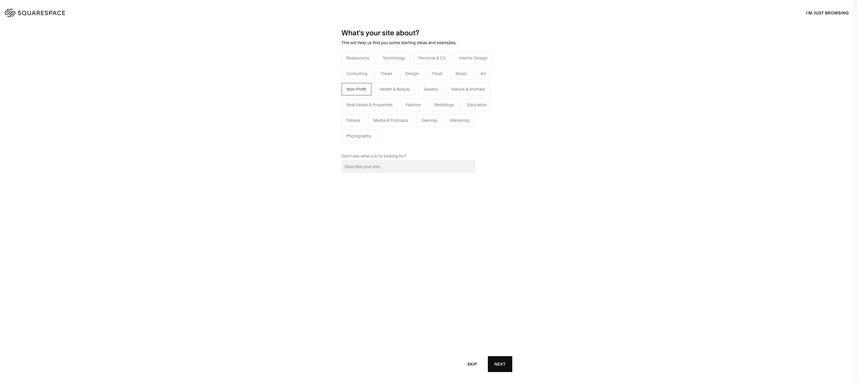 Task type: describe. For each thing, give the bounding box(es) containing it.
Design radio
[[401, 67, 424, 80]]

professional services
[[307, 91, 348, 96]]

community & non-profits
[[307, 108, 356, 114]]

non-profit
[[347, 87, 367, 92]]

interior design
[[459, 55, 488, 61]]

podcasts inside radio
[[391, 118, 409, 123]]

0 horizontal spatial animals
[[449, 91, 465, 96]]

& inside radio
[[387, 118, 390, 123]]

professional
[[307, 91, 331, 96]]

next
[[495, 362, 506, 367]]

what's
[[342, 29, 364, 37]]

Health & Beauty radio
[[375, 83, 416, 95]]

1 vertical spatial real
[[369, 126, 378, 131]]

some
[[390, 40, 400, 45]]

site
[[383, 29, 395, 37]]

consulting
[[347, 71, 368, 76]]

& right home
[[444, 82, 447, 87]]

see
[[353, 153, 360, 159]]

& right the health
[[393, 87, 396, 92]]

you
[[381, 40, 389, 45]]

what
[[361, 153, 370, 159]]

interior
[[459, 55, 473, 61]]

browsing
[[826, 10, 850, 15]]

and
[[429, 40, 436, 45]]

gaming
[[422, 118, 437, 123]]

& down home & decor
[[446, 91, 448, 96]]

0 vertical spatial media
[[369, 99, 382, 105]]

music
[[456, 71, 468, 76]]

Travel radio
[[376, 67, 398, 80]]

community
[[307, 108, 330, 114]]

Fashion radio
[[401, 99, 426, 111]]

beauty
[[397, 87, 411, 92]]

real estate & properties inside radio
[[347, 102, 393, 107]]

Real Estate & Properties radio
[[342, 99, 398, 111]]

real inside radio
[[347, 102, 355, 107]]

fitness link
[[432, 99, 451, 105]]

i'm
[[807, 10, 813, 15]]

skip button
[[461, 356, 484, 372]]

non- inside option
[[347, 87, 357, 92]]

Non-Profit radio
[[342, 83, 372, 95]]

Art radio
[[476, 67, 492, 80]]

find
[[373, 40, 380, 45]]

your
[[366, 29, 381, 37]]

Music radio
[[451, 67, 473, 80]]

profits
[[344, 108, 356, 114]]

Personal & CV radio
[[414, 52, 451, 64]]

nature & animals link
[[432, 91, 471, 96]]

& down restaurants link
[[383, 99, 385, 105]]

nature inside option
[[452, 87, 465, 92]]

restaurants link
[[369, 91, 398, 96]]

Technology radio
[[378, 52, 411, 64]]

media & podcasts link
[[369, 99, 410, 105]]

don't see what you're looking for?
[[342, 153, 407, 159]]

fitness inside option
[[347, 118, 361, 123]]

0 vertical spatial media & podcasts
[[369, 99, 404, 105]]

technology
[[383, 55, 406, 61]]

1 horizontal spatial design
[[474, 55, 488, 61]]

0 vertical spatial podcasts
[[386, 99, 404, 105]]

1 vertical spatial properties
[[396, 126, 416, 131]]

jewelry
[[424, 87, 439, 92]]

you're
[[371, 153, 383, 159]]

health & beauty
[[380, 87, 411, 92]]

Restaurants radio
[[342, 52, 375, 64]]

services
[[332, 91, 348, 96]]

properties inside radio
[[373, 102, 393, 107]]

events link
[[369, 108, 388, 114]]

1 vertical spatial design
[[406, 71, 419, 76]]

photography
[[347, 133, 372, 139]]

media & podcasts inside radio
[[374, 118, 409, 123]]

& right community
[[331, 108, 334, 114]]

Fitness radio
[[342, 114, 366, 127]]

about?
[[396, 29, 420, 37]]

this
[[342, 40, 350, 45]]

1 vertical spatial real estate & properties
[[369, 126, 416, 131]]

health
[[380, 87, 392, 92]]

i'm just browsing
[[807, 10, 850, 15]]



Task type: vqa. For each thing, say whether or not it's contained in the screenshot.
site
yes



Task type: locate. For each thing, give the bounding box(es) containing it.
1 vertical spatial non-
[[335, 108, 344, 114]]

weddings down "events" link
[[369, 117, 389, 122]]

travel up travel link
[[381, 71, 392, 76]]

non-
[[347, 87, 357, 92], [335, 108, 344, 114]]

1 horizontal spatial non-
[[347, 87, 357, 92]]

skip
[[468, 362, 478, 367]]

travel up restaurants link
[[369, 82, 381, 87]]

real estate & properties
[[347, 102, 393, 107], [369, 126, 416, 131]]

design up "beauty"
[[406, 71, 419, 76]]

animals down decor
[[449, 91, 465, 96]]

1 horizontal spatial weddings
[[435, 102, 454, 107]]

dario image
[[351, 201, 503, 380]]

media & podcasts down restaurants link
[[369, 99, 404, 105]]

0 vertical spatial non-
[[347, 87, 357, 92]]

properties down fashion
[[396, 126, 416, 131]]

help
[[358, 40, 367, 45]]

0 vertical spatial real estate & properties
[[347, 102, 393, 107]]

restaurants inside option
[[347, 55, 370, 61]]

1 vertical spatial podcasts
[[391, 118, 409, 123]]

media up events
[[369, 99, 382, 105]]

animals
[[470, 87, 485, 92], [449, 91, 465, 96]]

media inside radio
[[374, 118, 386, 123]]

nature & animals inside option
[[452, 87, 485, 92]]

podcasts down health & beauty radio on the top
[[386, 99, 404, 105]]

cv
[[440, 55, 446, 61]]

media down "events" link
[[374, 118, 386, 123]]

marketing
[[451, 118, 470, 123]]

nature & animals
[[452, 87, 485, 92], [432, 91, 465, 96]]

restaurants down travel link
[[369, 91, 392, 96]]

animals inside option
[[470, 87, 485, 92]]

personal & cv
[[419, 55, 446, 61]]

i'm just browsing link
[[807, 5, 850, 21]]

home
[[432, 82, 443, 87]]

professional services link
[[307, 91, 354, 96]]

real up profits
[[347, 102, 355, 107]]

0 horizontal spatial nature
[[432, 91, 445, 96]]

next button
[[488, 356, 513, 372]]

0 horizontal spatial travel
[[369, 82, 381, 87]]

Food radio
[[428, 67, 448, 80]]

animals up the education option
[[470, 87, 485, 92]]

don't
[[342, 153, 352, 159]]

0 vertical spatial fitness
[[432, 99, 445, 105]]

1 vertical spatial media
[[374, 118, 386, 123]]

fitness
[[432, 99, 445, 105], [347, 118, 361, 123]]

real estate & properties up events
[[347, 102, 393, 107]]

& right decor
[[466, 87, 469, 92]]

fashion
[[406, 102, 421, 107]]

log             in link
[[832, 9, 847, 15]]

non- up fitness option
[[335, 108, 344, 114]]

decor
[[448, 82, 460, 87]]

Nature & Animals radio
[[447, 83, 490, 95]]

starting
[[401, 40, 416, 45]]

0 horizontal spatial non-
[[335, 108, 344, 114]]

Marketing radio
[[446, 114, 475, 127]]

design
[[474, 55, 488, 61], [406, 71, 419, 76]]

0 vertical spatial estate
[[356, 102, 368, 107]]

1 vertical spatial travel
[[369, 82, 381, 87]]

weddings link
[[369, 117, 395, 122]]

0 vertical spatial design
[[474, 55, 488, 61]]

estate down the weddings link
[[379, 126, 391, 131]]

art
[[481, 71, 487, 76]]

in
[[843, 9, 847, 15]]

1 vertical spatial fitness
[[347, 118, 361, 123]]

1 horizontal spatial animals
[[470, 87, 485, 92]]

real down the weddings link
[[369, 126, 378, 131]]

nature & animals down music
[[452, 87, 485, 92]]

1 horizontal spatial real
[[369, 126, 378, 131]]

education
[[468, 102, 487, 107]]

real estate & properties link
[[369, 126, 421, 131]]

0 horizontal spatial weddings
[[369, 117, 389, 122]]

1 horizontal spatial fitness
[[432, 99, 445, 105]]

real estate & properties down the weddings link
[[369, 126, 416, 131]]

Don't see what you're looking for? field
[[342, 160, 476, 173]]

non- down consulting option
[[347, 87, 357, 92]]

will
[[351, 40, 357, 45]]

Photography radio
[[342, 130, 377, 142]]

1 horizontal spatial travel
[[381, 71, 392, 76]]

0 vertical spatial travel
[[381, 71, 392, 76]]

1 horizontal spatial estate
[[379, 126, 391, 131]]

dario element
[[351, 201, 503, 380]]

properties up "events" link
[[373, 102, 393, 107]]

estate up profits
[[356, 102, 368, 107]]

log
[[832, 9, 841, 15]]

personal
[[419, 55, 436, 61]]

looking
[[384, 153, 398, 159]]

Gaming radio
[[417, 114, 442, 127]]

1 vertical spatial weddings
[[369, 117, 389, 122]]

us
[[368, 40, 372, 45]]

travel
[[381, 71, 392, 76], [369, 82, 381, 87]]

1 vertical spatial restaurants
[[369, 91, 392, 96]]

1 vertical spatial estate
[[379, 126, 391, 131]]

podcasts
[[386, 99, 404, 105], [391, 118, 409, 123]]

&
[[437, 55, 439, 61], [444, 82, 447, 87], [393, 87, 396, 92], [466, 87, 469, 92], [446, 91, 448, 96], [383, 99, 385, 105], [369, 102, 372, 107], [331, 108, 334, 114], [387, 118, 390, 123], [392, 126, 395, 131]]

& up events
[[369, 102, 372, 107]]

properties
[[373, 102, 393, 107], [396, 126, 416, 131]]

nature
[[452, 87, 465, 92], [432, 91, 445, 96]]

just
[[814, 10, 825, 15]]

weddings down nature & animals link
[[435, 102, 454, 107]]

fitness down "jewelry"
[[432, 99, 445, 105]]

0 vertical spatial weddings
[[435, 102, 454, 107]]

events
[[369, 108, 382, 114]]

design right the interior
[[474, 55, 488, 61]]

0 vertical spatial properties
[[373, 102, 393, 107]]

estate inside radio
[[356, 102, 368, 107]]

nature & animals down the home & decor link at the top right
[[432, 91, 465, 96]]

weddings
[[435, 102, 454, 107], [369, 117, 389, 122]]

& left cv
[[437, 55, 439, 61]]

profit
[[357, 87, 367, 92]]

0 horizontal spatial design
[[406, 71, 419, 76]]

restaurants
[[347, 55, 370, 61], [369, 91, 392, 96]]

for?
[[399, 153, 407, 159]]

podcasts up real estate & properties link
[[391, 118, 409, 123]]

real
[[347, 102, 355, 107], [369, 126, 378, 131]]

Weddings radio
[[430, 99, 459, 111]]

food
[[433, 71, 443, 76]]

what's your site about? this will help us find you some starting ideas and examples.
[[342, 29, 457, 45]]

1 horizontal spatial properties
[[396, 126, 416, 131]]

ideas
[[417, 40, 428, 45]]

Jewelry radio
[[419, 83, 444, 95]]

travel inside radio
[[381, 71, 392, 76]]

media
[[369, 99, 382, 105], [374, 118, 386, 123]]

estate
[[356, 102, 368, 107], [379, 126, 391, 131]]

squarespace logo image
[[12, 7, 80, 17]]

home & decor link
[[432, 82, 466, 87]]

1 vertical spatial media & podcasts
[[374, 118, 409, 123]]

home & decor
[[432, 82, 460, 87]]

Education radio
[[463, 99, 492, 111]]

0 vertical spatial restaurants
[[347, 55, 370, 61]]

weddings inside option
[[435, 102, 454, 107]]

examples.
[[437, 40, 457, 45]]

media & podcasts
[[369, 99, 404, 105], [374, 118, 409, 123]]

log             in
[[832, 9, 847, 15]]

0 horizontal spatial real
[[347, 102, 355, 107]]

fitness down profits
[[347, 118, 361, 123]]

0 vertical spatial real
[[347, 102, 355, 107]]

Media & Podcasts radio
[[369, 114, 414, 127]]

media & podcasts up real estate & properties link
[[374, 118, 409, 123]]

1 horizontal spatial nature
[[452, 87, 465, 92]]

& down the weddings link
[[392, 126, 395, 131]]

travel link
[[369, 82, 387, 87]]

community & non-profits link
[[307, 108, 362, 114]]

0 horizontal spatial fitness
[[347, 118, 361, 123]]

0 horizontal spatial estate
[[356, 102, 368, 107]]

& up real estate & properties link
[[387, 118, 390, 123]]

restaurants up consulting option
[[347, 55, 370, 61]]

0 horizontal spatial properties
[[373, 102, 393, 107]]

Interior Design radio
[[454, 52, 493, 64]]

squarespace logo link
[[12, 7, 179, 17]]

Consulting radio
[[342, 67, 373, 80]]



